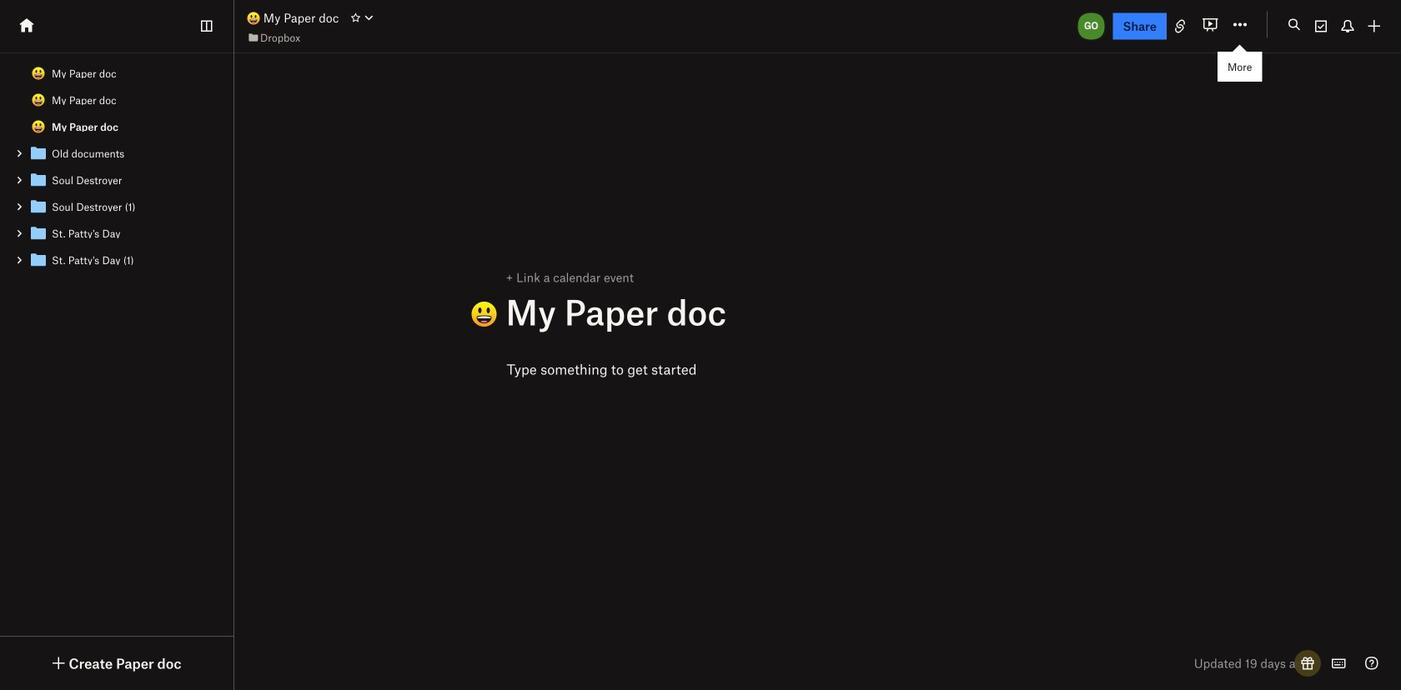 Task type: describe. For each thing, give the bounding box(es) containing it.
1 grinning face with big eyes image from the top
[[32, 67, 45, 80]]

3 expand folder image from the top
[[13, 228, 25, 239]]

/ contents list
[[0, 60, 234, 274]]

2 grinning face with big eyes image from the top
[[32, 120, 45, 133]]

2 expand folder image from the top
[[13, 174, 25, 186]]

1 expand folder image from the top
[[13, 148, 25, 159]]

0 vertical spatial grinning face with big eyes image
[[247, 12, 260, 25]]

4 expand folder image from the top
[[13, 254, 25, 266]]



Task type: vqa. For each thing, say whether or not it's contained in the screenshot.
Share inside button
no



Task type: locate. For each thing, give the bounding box(es) containing it.
0 vertical spatial grinning face with big eyes image
[[32, 67, 45, 80]]

1 vertical spatial grinning face with big eyes image
[[32, 93, 45, 107]]

template content image
[[28, 143, 48, 163], [28, 170, 48, 190], [28, 197, 48, 217], [28, 250, 48, 270]]

template content image
[[28, 224, 48, 244]]

grinning face with big eyes image
[[32, 67, 45, 80], [32, 120, 45, 133]]

1 template content image from the top
[[28, 143, 48, 163]]

expand folder image
[[13, 148, 25, 159], [13, 174, 25, 186], [13, 228, 25, 239], [13, 254, 25, 266]]

expand folder image
[[13, 201, 25, 213]]

3 template content image from the top
[[28, 197, 48, 217]]

heading
[[471, 291, 1128, 333]]

template content image for expand folder icon
[[28, 197, 48, 217]]

template content image for 3rd expand folder image from the bottom of the / contents list at the top left of page
[[28, 170, 48, 190]]

4 template content image from the top
[[28, 250, 48, 270]]

1 vertical spatial grinning face with big eyes image
[[32, 120, 45, 133]]

template content image for first expand folder image from the bottom of the / contents list at the top left of page
[[28, 250, 48, 270]]

0 horizontal spatial grinning face with big eyes image
[[32, 93, 45, 107]]

template content image for first expand folder image from the top of the / contents list at the top left of page
[[28, 143, 48, 163]]

1 horizontal spatial grinning face with big eyes image
[[247, 12, 260, 25]]

grinning face with big eyes image
[[247, 12, 260, 25], [32, 93, 45, 107]]

2 template content image from the top
[[28, 170, 48, 190]]



